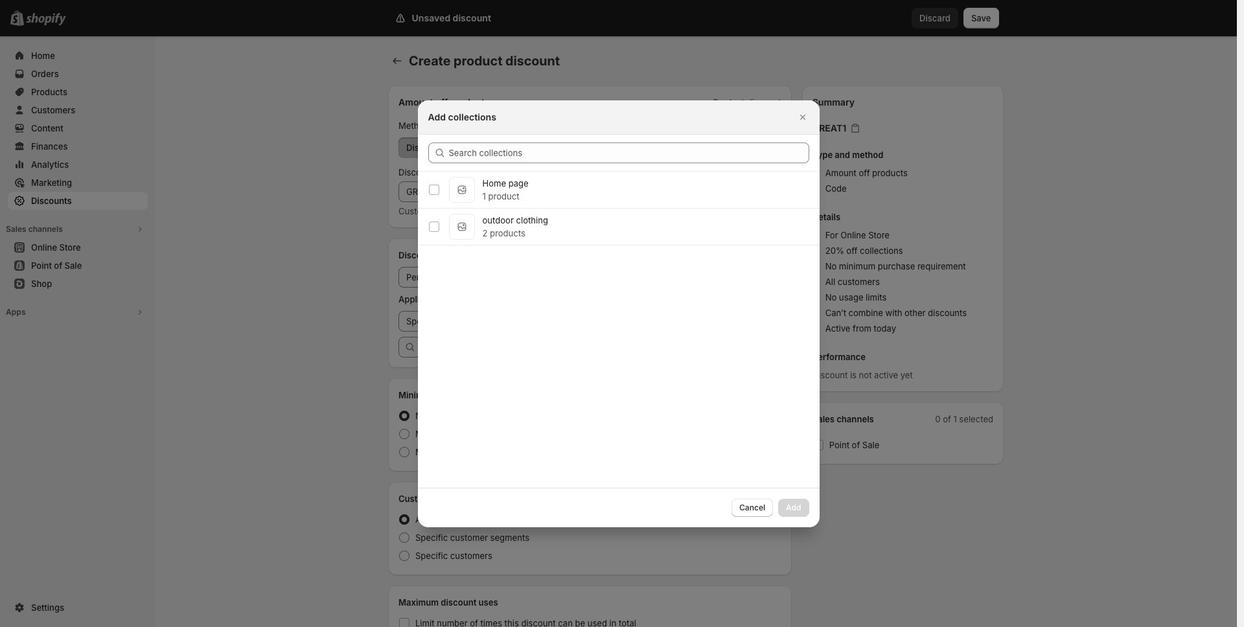Task type: describe. For each thing, give the bounding box(es) containing it.
shopify image
[[26, 13, 66, 26]]

Search collections text field
[[449, 142, 809, 163]]



Task type: vqa. For each thing, say whether or not it's contained in the screenshot.
Shopify image
yes



Task type: locate. For each thing, give the bounding box(es) containing it.
dialog
[[0, 100, 1237, 527]]



